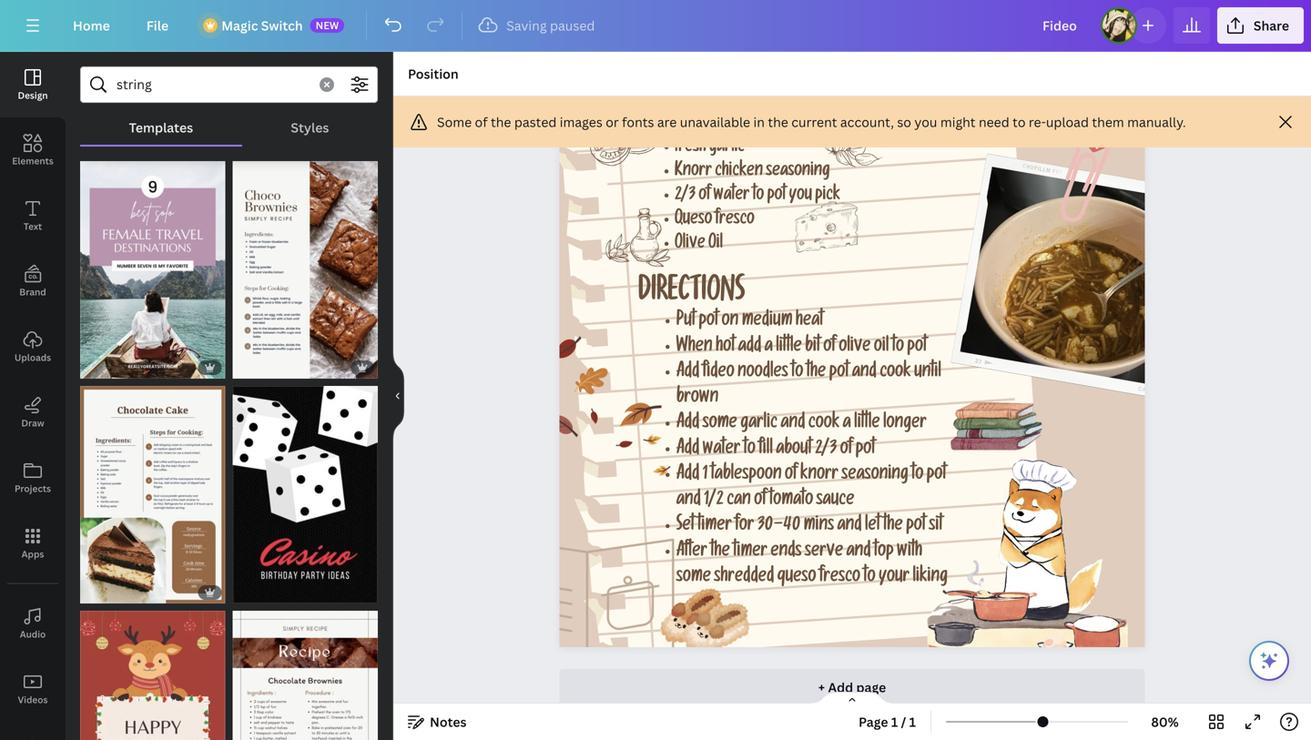 Task type: describe. For each thing, give the bounding box(es) containing it.
to left your
[[864, 569, 876, 588]]

paused
[[550, 17, 595, 34]]

of up tomato
[[785, 467, 798, 486]]

saving
[[507, 17, 547, 34]]

need
[[979, 113, 1010, 131]]

serve
[[805, 544, 844, 563]]

/
[[902, 714, 907, 731]]

pot inside knorr chicken seasoning 2/3 of water to pot you pick queso fresco olive oil
[[768, 188, 787, 206]]

some of the pasted images or fonts are unavailable in the current account, so you might need to re-upload them manually.
[[437, 113, 1187, 131]]

and left top
[[847, 544, 872, 563]]

design
[[18, 89, 48, 102]]

cake recipe card blog graphic group for "travel blog pinterest pin graphic" group
[[233, 150, 378, 379]]

+
[[819, 679, 826, 697]]

uploads
[[14, 352, 51, 364]]

red and cream illustrative happy holidays blog graphic group
[[80, 600, 225, 741]]

home
[[73, 17, 110, 34]]

to left 'fill'
[[744, 441, 756, 460]]

to down the "longer"
[[912, 467, 924, 486]]

audio
[[20, 629, 46, 641]]

brand button
[[0, 249, 66, 314]]

to inside knorr chicken seasoning 2/3 of water to pot you pick queso fresco olive oil
[[753, 188, 765, 206]]

of right bit
[[824, 339, 836, 358]]

canva assistant image
[[1259, 651, 1281, 672]]

templates
[[129, 119, 193, 136]]

1 horizontal spatial cook
[[880, 364, 912, 383]]

show pages image
[[809, 692, 897, 706]]

the right let
[[884, 518, 904, 537]]

the right after
[[711, 544, 731, 563]]

elements
[[12, 155, 53, 167]]

sauce
[[817, 492, 855, 511]]

audio button
[[0, 591, 66, 657]]

or
[[606, 113, 619, 131]]

Search 800 x 1200 px templates search field
[[117, 67, 309, 102]]

manually.
[[1128, 113, 1187, 131]]

pick
[[816, 188, 841, 206]]

olive
[[675, 236, 706, 254]]

can
[[727, 492, 751, 511]]

new
[[316, 18, 339, 32]]

seasoning inside 'put pot on medium heat when hot add a little bit of olive oil to pot add fideo noodles to the pot and cook until brown add some garlic and cook a little longer add water to fill about 2/3 of pot add 1 tablespoon of knorr seasoning to pot and 1/2 can of tomato sauce set timer for 30-40 mins and let the pot sit after the timer ends serve and top with some shredded queso fresco to your liking'
[[842, 467, 909, 486]]

videos
[[18, 694, 48, 707]]

1 horizontal spatial little
[[855, 415, 881, 435]]

80%
[[1152, 714, 1180, 731]]

casino dice party blog graphic group
[[233, 375, 378, 604]]

the right in
[[768, 113, 789, 131]]

elements button
[[0, 118, 66, 183]]

current
[[792, 113, 838, 131]]

0 horizontal spatial a
[[765, 339, 773, 358]]

put pot on medium heat when hot add a little bit of olive oil to pot add fideo noodles to the pot and cook until brown add some garlic and cook a little longer add water to fill about 2/3 of pot add 1 tablespoon of knorr seasoning to pot and 1/2 can of tomato sauce set timer for 30-40 mins and let the pot sit after the timer ends serve and top with some shredded queso fresco to your liking
[[677, 313, 948, 588]]

sit
[[930, 518, 943, 537]]

pot left "sit"
[[907, 518, 926, 537]]

pot up until
[[908, 339, 928, 358]]

80% button
[[1136, 708, 1195, 737]]

switch
[[261, 17, 303, 34]]

the down bit
[[807, 364, 827, 383]]

draw
[[21, 417, 44, 430]]

on
[[722, 313, 739, 332]]

queso
[[675, 212, 713, 230]]

ends
[[771, 544, 802, 563]]

and left 1/2
[[677, 492, 701, 511]]

home link
[[58, 7, 125, 44]]

grey line cookbook icon isolated on white background. cooking book icon. recipe book. fork and knife icons. cutlery symbol.  vector illustration image
[[500, 538, 675, 671]]

red and cream illustrative happy holidays blog graphic image
[[80, 611, 225, 741]]

of right about
[[841, 441, 853, 460]]

pot down the 'olive'
[[830, 364, 850, 383]]

saving paused status
[[470, 15, 604, 36]]

seasoning inside knorr chicken seasoning 2/3 of water to pot you pick queso fresco olive oil
[[767, 164, 831, 182]]

1/2
[[704, 492, 724, 511]]

2/3 inside 'put pot on medium heat when hot add a little bit of olive oil to pot add fideo noodles to the pot and cook until brown add some garlic and cook a little longer add water to fill about 2/3 of pot add 1 tablespoon of knorr seasoning to pot and 1/2 can of tomato sauce set timer for 30-40 mins and let the pot sit after the timer ends serve and top with some shredded queso fresco to your liking'
[[816, 441, 838, 460]]

knorr
[[801, 467, 839, 486]]

projects
[[15, 483, 51, 495]]

tablespoon
[[711, 467, 782, 486]]

tomato
[[770, 492, 814, 511]]

chicken
[[715, 164, 764, 182]]

share button
[[1218, 7, 1305, 44]]

magic
[[222, 17, 258, 34]]

liking
[[913, 569, 948, 588]]

oil
[[875, 339, 890, 358]]

set
[[677, 518, 695, 537]]

1 vertical spatial timer
[[734, 544, 768, 563]]

1 horizontal spatial 1
[[892, 714, 899, 731]]

draw button
[[0, 380, 66, 446]]

the left the 'pasted' on the top of the page
[[491, 113, 512, 131]]

apps button
[[0, 511, 66, 577]]

to left re-
[[1013, 113, 1026, 131]]

add inside button
[[829, 679, 854, 697]]

noodles
[[738, 364, 789, 383]]

apps
[[22, 548, 44, 561]]

design button
[[0, 52, 66, 118]]

medium
[[742, 313, 793, 332]]

saving paused
[[507, 17, 595, 34]]

and left let
[[838, 518, 862, 537]]

+ add page button
[[560, 670, 1146, 706]]

2/3 inside knorr chicken seasoning 2/3 of water to pot you pick queso fresco olive oil
[[675, 188, 696, 206]]

of right some
[[475, 113, 488, 131]]

your
[[879, 569, 910, 588]]

position
[[408, 65, 459, 82]]

with
[[898, 544, 923, 563]]

you inside knorr chicken seasoning 2/3 of water to pot you pick queso fresco olive oil
[[790, 188, 813, 206]]

hide image
[[393, 353, 405, 440]]

and down the 'olive'
[[853, 364, 877, 383]]

might
[[941, 113, 976, 131]]

bit
[[806, 339, 821, 358]]

to right oil
[[893, 339, 905, 358]]

magic switch
[[222, 17, 303, 34]]

pasted
[[515, 113, 557, 131]]

put
[[677, 313, 696, 332]]

some
[[437, 113, 472, 131]]



Task type: locate. For each thing, give the bounding box(es) containing it.
re-
[[1029, 113, 1047, 131]]

cake recipe card blog graphic group
[[233, 150, 378, 379], [80, 375, 225, 604], [233, 600, 378, 741]]

2/3 up knorr
[[816, 441, 838, 460]]

about
[[777, 441, 812, 460]]

a
[[765, 339, 773, 358], [843, 415, 852, 435]]

fresco
[[716, 212, 755, 230], [820, 569, 861, 588]]

0 vertical spatial cake recipe card blog graphic image
[[233, 161, 378, 379]]

1 inside 'put pot on medium heat when hot add a little bit of olive oil to pot add fideo noodles to the pot and cook until brown add some garlic and cook a little longer add water to fill about 2/3 of pot add 1 tablespoon of knorr seasoning to pot and 1/2 can of tomato sauce set timer for 30-40 mins and let the pot sit after the timer ends serve and top with some shredded queso fresco to your liking'
[[703, 467, 708, 486]]

30-
[[758, 518, 784, 537]]

you right so
[[915, 113, 938, 131]]

olive
[[839, 339, 871, 358]]

0 horizontal spatial fresco
[[716, 212, 755, 230]]

page 1 / 1
[[859, 714, 917, 731]]

travel blog pinterest pin graphic image
[[80, 161, 225, 379]]

0 horizontal spatial 2/3
[[675, 188, 696, 206]]

1 vertical spatial cake recipe card blog graphic image
[[80, 386, 225, 604]]

fresco inside 'put pot on medium heat when hot add a little bit of olive oil to pot add fideo noodles to the pot and cook until brown add some garlic and cook a little longer add water to fill about 2/3 of pot add 1 tablespoon of knorr seasoning to pot and 1/2 can of tomato sauce set timer for 30-40 mins and let the pot sit after the timer ends serve and top with some shredded queso fresco to your liking'
[[820, 569, 861, 588]]

Design title text field
[[1029, 7, 1094, 44]]

some down brown on the bottom of the page
[[703, 415, 738, 435]]

upload
[[1047, 113, 1090, 131]]

images
[[560, 113, 603, 131]]

of right can
[[755, 492, 767, 511]]

seasoning up sauce
[[842, 467, 909, 486]]

cook up about
[[809, 415, 840, 435]]

fill
[[759, 441, 773, 460]]

some down after
[[677, 569, 711, 588]]

of inside knorr chicken seasoning 2/3 of water to pot you pick queso fresco olive oil
[[699, 188, 711, 206]]

knorr chicken seasoning 2/3 of water to pot you pick queso fresco olive oil
[[675, 164, 841, 254]]

of
[[475, 113, 488, 131], [699, 188, 711, 206], [824, 339, 836, 358], [841, 441, 853, 460], [785, 467, 798, 486], [755, 492, 767, 511]]

pot up "sit"
[[927, 467, 947, 486]]

brand
[[19, 286, 46, 298]]

file
[[146, 17, 169, 34]]

are
[[658, 113, 677, 131]]

little
[[776, 339, 802, 358], [855, 415, 881, 435]]

water
[[714, 188, 750, 206], [703, 441, 741, 460]]

file button
[[132, 7, 183, 44]]

1 horizontal spatial a
[[843, 415, 852, 435]]

position button
[[401, 59, 466, 88]]

fonts
[[622, 113, 655, 131]]

them
[[1093, 113, 1125, 131]]

seasoning up pick
[[767, 164, 831, 182]]

casino dice party blog graphic image
[[233, 386, 378, 604]]

notes
[[430, 714, 467, 731]]

cake recipe card blog graphic image
[[233, 161, 378, 379], [80, 386, 225, 604], [233, 611, 378, 741]]

1 vertical spatial seasoning
[[842, 467, 909, 486]]

the
[[491, 113, 512, 131], [768, 113, 789, 131], [807, 364, 827, 383], [884, 518, 904, 537], [711, 544, 731, 563]]

text button
[[0, 183, 66, 249]]

40
[[784, 518, 801, 537]]

0 vertical spatial water
[[714, 188, 750, 206]]

styles button
[[242, 110, 378, 145]]

0 horizontal spatial little
[[776, 339, 802, 358]]

so
[[898, 113, 912, 131]]

and up about
[[781, 415, 806, 435]]

unavailable
[[680, 113, 751, 131]]

knorr
[[675, 164, 712, 182]]

1 horizontal spatial 2/3
[[816, 441, 838, 460]]

cook down oil
[[880, 364, 912, 383]]

text
[[24, 220, 42, 233]]

pot left pick
[[768, 188, 787, 206]]

and
[[853, 364, 877, 383], [781, 415, 806, 435], [677, 492, 701, 511], [838, 518, 862, 537], [847, 544, 872, 563]]

2/3
[[675, 188, 696, 206], [816, 441, 838, 460]]

1 left /
[[892, 714, 899, 731]]

videos button
[[0, 657, 66, 723]]

notes button
[[401, 708, 474, 737]]

a right add
[[765, 339, 773, 358]]

you left pick
[[790, 188, 813, 206]]

let
[[865, 518, 881, 537]]

share
[[1254, 17, 1290, 34]]

1 vertical spatial a
[[843, 415, 852, 435]]

a left the "longer"
[[843, 415, 852, 435]]

2 vertical spatial cake recipe card blog graphic image
[[233, 611, 378, 741]]

0 vertical spatial seasoning
[[767, 164, 831, 182]]

fresco inside knorr chicken seasoning 2/3 of water to pot you pick queso fresco olive oil
[[716, 212, 755, 230]]

to down chicken
[[753, 188, 765, 206]]

fresco down the serve
[[820, 569, 861, 588]]

in
[[754, 113, 765, 131]]

page
[[857, 679, 887, 697]]

timer down for
[[734, 544, 768, 563]]

0 vertical spatial timer
[[698, 518, 732, 537]]

to right noodles
[[792, 364, 804, 383]]

1 vertical spatial some
[[677, 569, 711, 588]]

0 vertical spatial fresco
[[716, 212, 755, 230]]

uploads button
[[0, 314, 66, 380]]

when
[[677, 339, 713, 358]]

little left bit
[[776, 339, 802, 358]]

2 horizontal spatial 1
[[910, 714, 917, 731]]

olive oil hand drawn image
[[606, 208, 671, 267]]

garlic up chicken
[[710, 139, 745, 158]]

cook
[[880, 364, 912, 383], [809, 415, 840, 435]]

fresco up oil
[[716, 212, 755, 230]]

templates button
[[80, 110, 242, 145]]

top
[[875, 544, 894, 563]]

heat
[[796, 313, 824, 332]]

0 vertical spatial you
[[915, 113, 938, 131]]

0 horizontal spatial cook
[[809, 415, 840, 435]]

1 vertical spatial you
[[790, 188, 813, 206]]

water up tablespoon
[[703, 441, 741, 460]]

projects button
[[0, 446, 66, 511]]

add
[[739, 339, 762, 358]]

garlic up 'fill'
[[741, 415, 778, 435]]

1 vertical spatial water
[[703, 441, 741, 460]]

of up queso
[[699, 188, 711, 206]]

side panel tab list
[[0, 52, 66, 741]]

page
[[859, 714, 889, 731]]

1 horizontal spatial seasoning
[[842, 467, 909, 486]]

fresh garlic
[[675, 139, 745, 158]]

0 horizontal spatial seasoning
[[767, 164, 831, 182]]

directions
[[639, 280, 745, 311]]

brown
[[677, 390, 719, 409]]

0 vertical spatial cook
[[880, 364, 912, 383]]

queso
[[778, 569, 817, 588]]

2/3 down knorr
[[675, 188, 696, 206]]

mins
[[804, 518, 835, 537]]

cake recipe card blog graphic image for "travel blog pinterest pin graphic" group
[[233, 161, 378, 379]]

1 horizontal spatial you
[[915, 113, 938, 131]]

1 right /
[[910, 714, 917, 731]]

+ add page
[[819, 679, 887, 697]]

pot left on
[[699, 313, 719, 332]]

fideo
[[703, 364, 735, 383]]

styles
[[291, 119, 329, 136]]

1 vertical spatial 2/3
[[816, 441, 838, 460]]

main menu bar
[[0, 0, 1312, 52]]

0 vertical spatial garlic
[[710, 139, 745, 158]]

cake recipe card blog graphic group for red and cream illustrative happy holidays blog graphic group
[[233, 600, 378, 741]]

timer
[[698, 518, 732, 537], [734, 544, 768, 563]]

0 vertical spatial 2/3
[[675, 188, 696, 206]]

0 horizontal spatial 1
[[703, 467, 708, 486]]

shredded
[[715, 569, 775, 588]]

after
[[677, 544, 708, 563]]

hot
[[716, 339, 736, 358]]

pot right about
[[856, 441, 876, 460]]

for
[[736, 518, 755, 537]]

timer down 1/2
[[698, 518, 732, 537]]

1 horizontal spatial fresco
[[820, 569, 861, 588]]

0 vertical spatial some
[[703, 415, 738, 435]]

garlic inside 'put pot on medium heat when hot add a little bit of olive oil to pot add fideo noodles to the pot and cook until brown add some garlic and cook a little longer add water to fill about 2/3 of pot add 1 tablespoon of knorr seasoning to pot and 1/2 can of tomato sauce set timer for 30-40 mins and let the pot sit after the timer ends serve and top with some shredded queso fresco to your liking'
[[741, 415, 778, 435]]

0 vertical spatial little
[[776, 339, 802, 358]]

seasoning
[[767, 164, 831, 182], [842, 467, 909, 486]]

cake recipe card blog graphic image for red and cream illustrative happy holidays blog graphic group
[[233, 611, 378, 741]]

0 horizontal spatial you
[[790, 188, 813, 206]]

1 up 1/2
[[703, 467, 708, 486]]

fresh
[[675, 139, 707, 158]]

1 vertical spatial garlic
[[741, 415, 778, 435]]

1 vertical spatial fresco
[[820, 569, 861, 588]]

account,
[[841, 113, 895, 131]]

0 vertical spatial a
[[765, 339, 773, 358]]

little left the "longer"
[[855, 415, 881, 435]]

water down chicken
[[714, 188, 750, 206]]

travel blog pinterest pin graphic group
[[80, 150, 225, 379]]

garlic
[[710, 139, 745, 158], [741, 415, 778, 435]]

water inside knorr chicken seasoning 2/3 of water to pot you pick queso fresco olive oil
[[714, 188, 750, 206]]

1 vertical spatial little
[[855, 415, 881, 435]]

0 horizontal spatial timer
[[698, 518, 732, 537]]

water inside 'put pot on medium heat when hot add a little bit of olive oil to pot add fideo noodles to the pot and cook until brown add some garlic and cook a little longer add water to fill about 2/3 of pot add 1 tablespoon of knorr seasoning to pot and 1/2 can of tomato sauce set timer for 30-40 mins and let the pot sit after the timer ends serve and top with some shredded queso fresco to your liking'
[[703, 441, 741, 460]]

1 horizontal spatial timer
[[734, 544, 768, 563]]

some
[[703, 415, 738, 435], [677, 569, 711, 588]]

1 vertical spatial cook
[[809, 415, 840, 435]]

oil
[[709, 236, 723, 254]]



Task type: vqa. For each thing, say whether or not it's contained in the screenshot.
Search 'search box'
no



